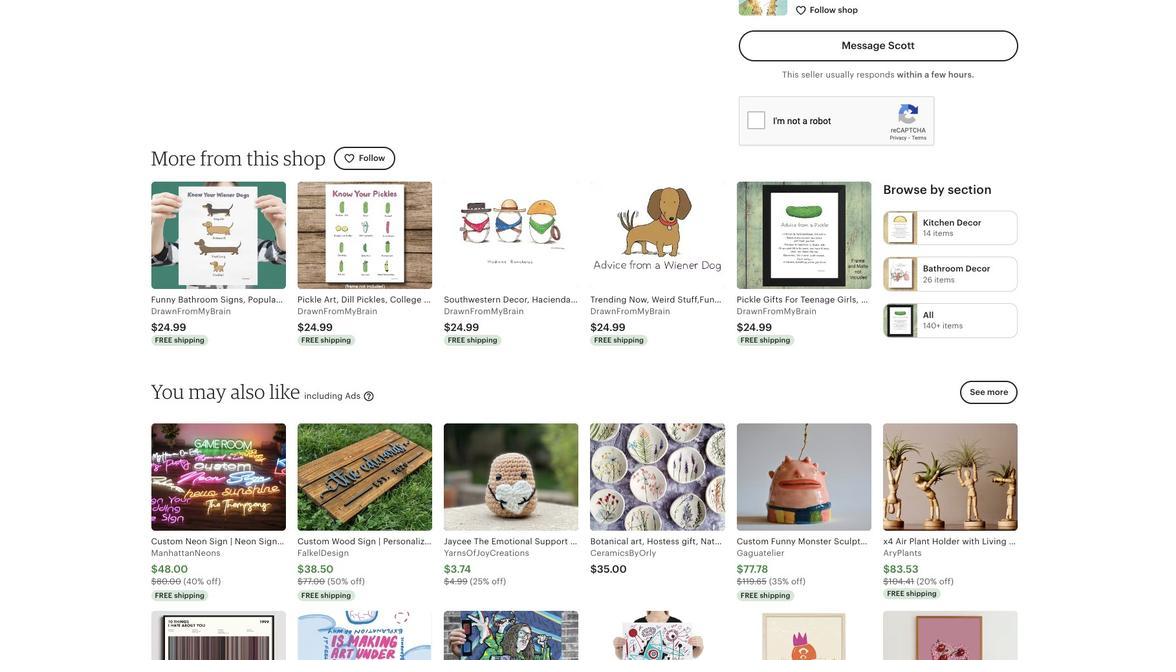 Task type: vqa. For each thing, say whether or not it's contained in the screenshot.
Spotted seal plush toy / endangered animal / plush toy /plushie / stuffed animal /gifts for children image WorldwideBuddiesShop
no



Task type: describe. For each thing, give the bounding box(es) containing it.
free inside manhattanneons $ 48.00 $ 80.00 (40% off) free shipping
[[155, 592, 172, 600]]

trending now, weird stuff,funny bathroom signs, sausage dog art image
[[590, 182, 725, 289]]

southwestern decor, hacienda,thinking of you gift, weird stuff image
[[444, 182, 579, 289]]

38.50
[[304, 564, 334, 576]]

gift,
[[638, 295, 656, 305]]

see more listings in the kitchen decor section image
[[884, 211, 917, 245]]

shipping inside gaguatelier $ 77.78 $ 119.65 (35% off) free shipping
[[760, 592, 790, 600]]

weird al in 3d, for real! -  ltd edition 3d poster with glasses - signed archival anaglyph illustration print image
[[444, 611, 579, 661]]

off) for 38.50
[[351, 577, 365, 587]]

responds
[[857, 70, 895, 79]]

message scott button
[[739, 30, 1018, 61]]

southwestern decor, hacienda,thinking of you gift, weird stuff drawnfrommybrain $ 24.99 free shipping
[[444, 295, 704, 344]]

jaycee
[[444, 537, 472, 547]]

24.99 inside 'southwestern decor, hacienda,thinking of you gift, weird stuff drawnfrommybrain $ 24.99 free shipping'
[[451, 322, 479, 334]]

77.78
[[743, 564, 768, 576]]

falkeldesign
[[298, 549, 349, 558]]

from
[[200, 146, 242, 170]]

of
[[610, 295, 618, 305]]

follow for follow
[[359, 153, 385, 163]]

manhattanneons
[[151, 549, 221, 558]]

drawnfrommybrain for pickle gifts for teenage girls, fun guest bedroom decor trending now, funny quotes about life, cute teen girl wall art image
[[737, 307, 817, 316]]

the
[[474, 537, 489, 547]]

83.53
[[890, 564, 919, 576]]

-
[[599, 537, 602, 547]]

140+
[[923, 322, 941, 331]]

stuff
[[684, 295, 704, 305]]

free inside falkeldesign $ 38.50 $ 77.00 (50% off) free shipping
[[301, 592, 319, 600]]

shipping inside falkeldesign $ 38.50 $ 77.00 (50% off) free shipping
[[321, 592, 351, 600]]

3.74
[[451, 564, 471, 576]]

104.41
[[889, 577, 914, 587]]

message scott
[[842, 39, 915, 52]]

80.00
[[157, 577, 181, 587]]

free inside gaguatelier $ 77.78 $ 119.65 (35% off) free shipping
[[741, 592, 758, 600]]

decor for kitchen decor
[[957, 218, 982, 228]]

may
[[189, 380, 227, 404]]

x4 air plant holder with living air plant, gift for plant lover, small plant desktop decor, housewarming gift for family, indoor plant image
[[883, 424, 1018, 531]]

drawnfrommybrain for trending now, weird stuff,funny bathroom signs, sausage dog art image
[[590, 307, 670, 316]]

gaguatelier
[[737, 549, 785, 558]]

you inside 'southwestern decor, hacienda,thinking of you gift, weird stuff drawnfrommybrain $ 24.99 free shipping'
[[621, 295, 636, 305]]

kitchen
[[923, 218, 955, 228]]

this
[[247, 146, 279, 170]]

bathroom decor 26 items
[[923, 264, 991, 284]]

items inside all 140+ items
[[943, 322, 963, 331]]

drawnfrommybrain $ 24.99 free shipping for "pickle art, dill pickles, college student gift, weird stuff, nerdy gifts" image
[[298, 307, 378, 344]]

aryplants $ 83.53 $ 104.41 (20% off) free shipping
[[883, 549, 954, 598]]

shipping inside aryplants $ 83.53 $ 104.41 (20% off) free shipping
[[906, 590, 937, 598]]

like
[[270, 380, 300, 404]]

shipping inside 'southwestern decor, hacienda,thinking of you gift, weird stuff drawnfrommybrain $ 24.99 free shipping'
[[467, 336, 498, 344]]

message
[[842, 39, 886, 52]]

manhattanneons $ 48.00 $ 80.00 (40% off) free shipping
[[151, 549, 221, 600]]

drawnfrommybrain for funny bathroom signs, popular right now, weird stuff, sausage dog gifts image
[[151, 307, 231, 316]]

by
[[930, 183, 945, 197]]

(35%
[[769, 577, 789, 587]]

southwestern
[[444, 295, 501, 305]]

see more button
[[960, 381, 1018, 405]]

off) for 77.78
[[791, 577, 806, 587]]

10 things i hate about you movie barcode print, 10 things i hate about you print, 10 things i hate about you poster image
[[151, 611, 286, 661]]

drawnfrommybrain $ 24.99 free shipping for trending now, weird stuff,funny bathroom signs, sausage dog art image
[[590, 307, 670, 344]]

aryplants
[[883, 549, 922, 558]]

a
[[925, 70, 929, 79]]

shop inside button
[[838, 5, 858, 15]]

drawnfrommybrain for "pickle art, dill pickles, college student gift, weird stuff, nerdy gifts" image
[[298, 307, 378, 316]]

24.99 for pickle gifts for teenage girls, fun guest bedroom decor trending now, funny quotes about life, cute teen girl wall art image
[[744, 322, 772, 334]]

(20%
[[917, 577, 937, 587]]

pickle art, dill pickles, college student gift, weird stuff, nerdy gifts image
[[298, 182, 432, 289]]

you may also like including ads
[[151, 380, 363, 404]]

(40%
[[184, 577, 204, 587]]

off) inside jaycee the emotional support potato - amigurumi pdf pattern yarnsofjoycreations $ 3.74 $ 4.99 (25% off)
[[492, 577, 506, 587]]

free inside 'southwestern decor, hacienda,thinking of you gift, weird stuff drawnfrommybrain $ 24.99 free shipping'
[[448, 336, 465, 344]]

pdf
[[652, 537, 668, 547]]

off) for 83.53
[[939, 577, 954, 587]]

24.99 for funny bathroom signs, popular right now, weird stuff, sausage dog gifts image
[[158, 322, 186, 334]]

amigurumi
[[605, 537, 650, 547]]

4.99
[[449, 577, 468, 587]]

48.00
[[158, 564, 188, 576]]

see
[[970, 388, 985, 397]]

more
[[151, 146, 196, 170]]



Task type: locate. For each thing, give the bounding box(es) containing it.
see more link
[[957, 381, 1018, 412]]

off) right (25%
[[492, 577, 506, 587]]

off) right (40%
[[206, 577, 221, 587]]

24.99 for trending now, weird stuff,funny bathroom signs, sausage dog art image
[[597, 322, 626, 334]]

in carbs we trust art print | lots of sizes | free shipping | cute trendy decor for cool girl home apartment dorm room image
[[883, 611, 1018, 661]]

off) right (20%
[[939, 577, 954, 587]]

pickle gifts for teenage girls, fun guest bedroom decor trending now, funny quotes about life, cute teen girl wall art image
[[737, 182, 872, 289]]

follow button
[[334, 147, 395, 170]]

shipping inside manhattanneons $ 48.00 $ 80.00 (40% off) free shipping
[[174, 592, 205, 600]]

off) inside falkeldesign $ 38.50 $ 77.00 (50% off) free shipping
[[351, 577, 365, 587]]

items for kitchen
[[933, 229, 954, 238]]

0 horizontal spatial follow
[[359, 153, 385, 163]]

hacienda,thinking
[[532, 295, 608, 305]]

3 drawnfrommybrain $ 24.99 free shipping from the left
[[590, 307, 670, 344]]

more
[[987, 388, 1008, 397]]

see more
[[970, 388, 1008, 397]]

0 vertical spatial you
[[621, 295, 636, 305]]

3 drawnfrommybrain from the left
[[444, 307, 524, 316]]

shop
[[838, 5, 858, 15], [283, 146, 326, 170]]

shop up message
[[838, 5, 858, 15]]

24.99
[[158, 322, 186, 334], [304, 322, 333, 334], [451, 322, 479, 334], [597, 322, 626, 334], [744, 322, 772, 334]]

ceramicsbyorly
[[590, 549, 656, 558]]

drawnfrommybrain
[[151, 307, 231, 316], [298, 307, 378, 316], [444, 307, 524, 316], [590, 307, 670, 316], [737, 307, 817, 316]]

4 drawnfrommybrain from the left
[[590, 307, 670, 316]]

1 horizontal spatial shop
[[838, 5, 858, 15]]

follow for follow shop
[[810, 5, 836, 15]]

1 vertical spatial follow
[[359, 153, 385, 163]]

items right 140+
[[943, 322, 963, 331]]

5 off) from the left
[[939, 577, 954, 587]]

yarnsofjoycreations
[[444, 549, 529, 558]]

items inside bathroom decor 26 items
[[934, 275, 955, 284]]

119.65
[[742, 577, 767, 587]]

more from this shop
[[151, 146, 326, 170]]

jaycee the emotional support potato - amigurumi pdf pattern yarnsofjoycreations $ 3.74 $ 4.99 (25% off)
[[444, 537, 700, 587]]

custom funny monster sculpture, ceramic funky incense holder, minimal shelf decor objects funky trinket gift, funky home decor, gift for her image
[[737, 424, 872, 531]]

follow shop button
[[785, 0, 869, 23]]

follow inside button
[[359, 153, 385, 163]]

1 vertical spatial shop
[[283, 146, 326, 170]]

items down kitchen
[[933, 229, 954, 238]]

also
[[231, 380, 265, 404]]

decor right "bathroom"
[[966, 264, 991, 274]]

usually
[[826, 70, 854, 79]]

drawnfrommybrain $ 24.99 free shipping
[[151, 307, 231, 344], [298, 307, 378, 344], [590, 307, 670, 344], [737, 307, 817, 344]]

(25%
[[470, 577, 489, 587]]

follow
[[810, 5, 836, 15], [359, 153, 385, 163]]

26
[[923, 275, 932, 284]]

off)
[[206, 577, 221, 587], [351, 577, 365, 587], [492, 577, 506, 587], [791, 577, 806, 587], [939, 577, 954, 587]]

few
[[932, 70, 946, 79]]

custom wood sign | personalized family name sign | last name pallet sign | wedding gift | home wall decor | anniversary gift image
[[298, 424, 432, 531]]

weird
[[658, 295, 682, 305]]

shipping
[[174, 336, 205, 344], [321, 336, 351, 344], [467, 336, 498, 344], [614, 336, 644, 344], [760, 336, 790, 344], [906, 590, 937, 598], [174, 592, 205, 600], [321, 592, 351, 600], [760, 592, 790, 600]]

off) inside aryplants $ 83.53 $ 104.41 (20% off) free shipping
[[939, 577, 954, 587]]

all 140+ items
[[923, 311, 963, 331]]

35.00
[[597, 564, 627, 576]]

1 vertical spatial you
[[151, 380, 185, 404]]

off) inside manhattanneons $ 48.00 $ 80.00 (40% off) free shipping
[[206, 577, 221, 587]]

3 24.99 from the left
[[451, 322, 479, 334]]

you left may
[[151, 380, 185, 404]]

this seller usually responds within a few hours.
[[782, 70, 974, 79]]

decor inside kitchen decor 14 items
[[957, 218, 982, 228]]

follow shop
[[810, 5, 858, 15]]

jaycee the emotional support potato - amigurumi pdf pattern image
[[444, 424, 579, 531]]

$ inside 'southwestern decor, hacienda,thinking of you gift, weird stuff drawnfrommybrain $ 24.99 free shipping'
[[444, 322, 451, 334]]

you right of
[[621, 295, 636, 305]]

decor for bathroom decor
[[966, 264, 991, 274]]

section
[[948, 183, 992, 197]]

this artwork print has a magical and playful quality that adds brightness to your office, entryway, apartment or dorm decor. image
[[590, 611, 725, 661]]

items for bathroom
[[934, 275, 955, 284]]

off) right "(35%"
[[791, 577, 806, 587]]

0 vertical spatial items
[[933, 229, 954, 238]]

3 off) from the left
[[492, 577, 506, 587]]

off) inside gaguatelier $ 77.78 $ 119.65 (35% off) free shipping
[[791, 577, 806, 587]]

2 drawnfrommybrain $ 24.99 free shipping from the left
[[298, 307, 378, 344]]

including
[[304, 391, 343, 401]]

bathroom
[[923, 264, 964, 274]]

ceramicsbyorly $ 35.00
[[590, 549, 656, 576]]

funny bathroom signs, popular right now, weird stuff, sausage dog gifts image
[[151, 182, 286, 289]]

5 drawnfrommybrain from the left
[[737, 307, 817, 316]]

within
[[897, 70, 923, 79]]

you
[[621, 295, 636, 305], [151, 380, 185, 404]]

see more listings in the bathroom decor section image
[[884, 258, 917, 291]]

support
[[535, 537, 568, 547]]

browse by section
[[883, 183, 992, 197]]

decor,
[[503, 295, 530, 305]]

this
[[782, 70, 799, 79]]

scott
[[888, 39, 915, 52]]

shop right this
[[283, 146, 326, 170]]

1 horizontal spatial you
[[621, 295, 636, 305]]

$
[[151, 322, 158, 334], [298, 322, 304, 334], [444, 322, 451, 334], [590, 322, 597, 334], [737, 322, 744, 334], [151, 564, 158, 576], [298, 564, 304, 576], [444, 564, 451, 576], [590, 564, 597, 576], [737, 564, 743, 576], [883, 564, 890, 576], [151, 577, 157, 587], [298, 577, 303, 587], [444, 577, 449, 587], [737, 577, 742, 587], [883, 577, 889, 587]]

potato
[[570, 537, 597, 547]]

browse
[[883, 183, 927, 197]]

drawnfrommybrain inside 'southwestern decor, hacienda,thinking of you gift, weird stuff drawnfrommybrain $ 24.99 free shipping'
[[444, 307, 524, 316]]

items inside kitchen decor 14 items
[[933, 229, 954, 238]]

how to make f-art print |  funny poster, irreverent contemporary pop color art, modern quirky artist gift image
[[737, 611, 872, 661]]

4 drawnfrommybrain $ 24.99 free shipping from the left
[[737, 307, 817, 344]]

1 horizontal spatial follow
[[810, 5, 836, 15]]

pattern
[[670, 537, 700, 547]]

emotional
[[491, 537, 532, 547]]

1 drawnfrommybrain $ 24.99 free shipping from the left
[[151, 307, 231, 344]]

botanical art, hostess gift, nature inspired, botanical home decor, home styling ideas, decorative bowl, ceramic bowl, imprint bowl image
[[590, 424, 725, 531]]

decor
[[957, 218, 982, 228], [966, 264, 991, 274]]

all
[[923, 311, 934, 320]]

drawnfrommybrain $ 24.99 free shipping for funny bathroom signs, popular right now, weird stuff, sausage dog gifts image
[[151, 307, 231, 344]]

1 drawnfrommybrain from the left
[[151, 307, 231, 316]]

14
[[923, 229, 931, 238]]

1 24.99 from the left
[[158, 322, 186, 334]]

4 off) from the left
[[791, 577, 806, 587]]

1 vertical spatial decor
[[966, 264, 991, 274]]

off) for 48.00
[[206, 577, 221, 587]]

free
[[155, 336, 172, 344], [301, 336, 319, 344], [448, 336, 465, 344], [594, 336, 612, 344], [741, 336, 758, 344], [887, 590, 905, 598], [155, 592, 172, 600], [301, 592, 319, 600], [741, 592, 758, 600]]

decor right kitchen
[[957, 218, 982, 228]]

2 off) from the left
[[351, 577, 365, 587]]

ads
[[345, 391, 361, 401]]

4 24.99 from the left
[[597, 322, 626, 334]]

gaguatelier $ 77.78 $ 119.65 (35% off) free shipping
[[737, 549, 806, 600]]

drawnfrommybrain $ 24.99 free shipping for pickle gifts for teenage girls, fun guest bedroom decor trending now, funny quotes about life, cute teen girl wall art image
[[737, 307, 817, 344]]

see more listings in the all section image
[[884, 304, 917, 337]]

0 vertical spatial shop
[[838, 5, 858, 15]]

5 24.99 from the left
[[744, 322, 772, 334]]

0 vertical spatial decor
[[957, 218, 982, 228]]

digital download zine: is art under capitalism futile? (no, but here's why it feels that way) image
[[298, 611, 432, 661]]

items down "bathroom"
[[934, 275, 955, 284]]

kitchen decor 14 items
[[923, 218, 982, 238]]

$ inside ceramicsbyorly $ 35.00
[[590, 564, 597, 576]]

off) right (50%
[[351, 577, 365, 587]]

24.99 for "pickle art, dill pickles, college student gift, weird stuff, nerdy gifts" image
[[304, 322, 333, 334]]

1 vertical spatial items
[[934, 275, 955, 284]]

seller
[[801, 70, 824, 79]]

decor inside bathroom decor 26 items
[[966, 264, 991, 274]]

follow inside button
[[810, 5, 836, 15]]

1 off) from the left
[[206, 577, 221, 587]]

hours.
[[949, 70, 974, 79]]

free inside aryplants $ 83.53 $ 104.41 (20% off) free shipping
[[887, 590, 905, 598]]

2 24.99 from the left
[[304, 322, 333, 334]]

2 drawnfrommybrain from the left
[[298, 307, 378, 316]]

0 vertical spatial follow
[[810, 5, 836, 15]]

items
[[933, 229, 954, 238], [934, 275, 955, 284], [943, 322, 963, 331]]

(50%
[[327, 577, 348, 587]]

2 vertical spatial items
[[943, 322, 963, 331]]

falkeldesign $ 38.50 $ 77.00 (50% off) free shipping
[[298, 549, 365, 600]]

0 horizontal spatial you
[[151, 380, 185, 404]]

custom neon sign | neon sign | wedding signs | name neon sign | led neon light sign | wedding bridesmaid gifts | wall decor | home decor image
[[151, 424, 286, 531]]

0 horizontal spatial shop
[[283, 146, 326, 170]]

77.00
[[303, 577, 325, 587]]



